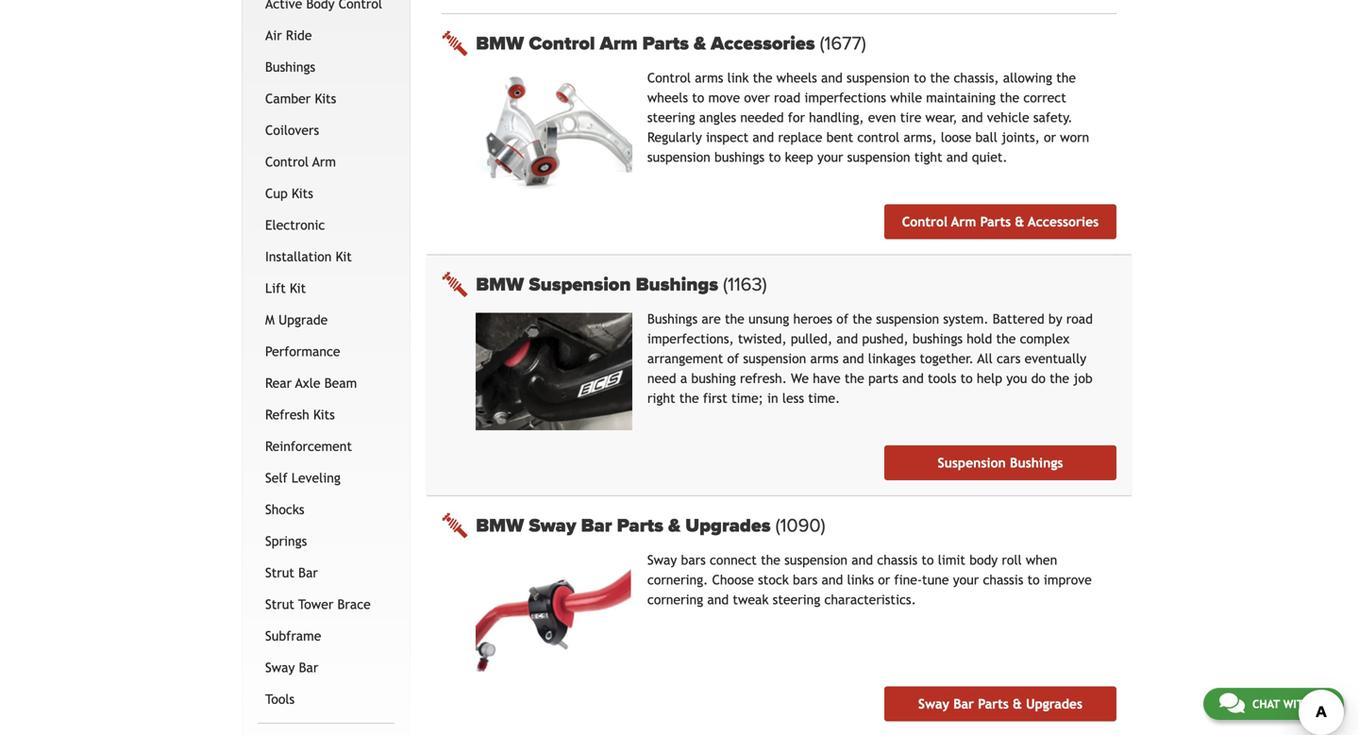 Task type: locate. For each thing, give the bounding box(es) containing it.
0 horizontal spatial suspension
[[529, 273, 631, 296]]

suspension bushings link
[[885, 446, 1117, 481]]

1 vertical spatial your
[[953, 573, 979, 588]]

1 vertical spatial bushings
[[913, 331, 963, 347]]

suspension bushings thumbnail image image
[[476, 313, 632, 431]]

1 horizontal spatial suspension
[[938, 456, 1006, 471]]

ball
[[976, 130, 998, 145]]

kit
[[336, 249, 352, 264], [290, 281, 306, 296]]

rear axle beam
[[265, 376, 357, 391]]

sway inside sway bars connect the suspension and chassis to limit body roll when cornering. choose stock bars and links or fine-tune your chassis to improve cornering and tweak steering characteristics.
[[648, 553, 677, 568]]

bushings up are
[[636, 273, 719, 296]]

time;
[[732, 391, 764, 406]]

sway inside suspension subcategories element
[[265, 660, 295, 675]]

0 horizontal spatial steering
[[648, 110, 695, 125]]

control inside suspension subcategories element
[[265, 154, 309, 169]]

sway for sway bars connect the suspension and chassis to limit body roll when cornering. choose stock bars and links or fine-tune your chassis to improve cornering and tweak steering characteristics.
[[648, 553, 677, 568]]

sway bar
[[265, 660, 319, 675]]

kits right cup
[[292, 186, 313, 201]]

bmw                                                                                    sway bar parts & upgrades
[[476, 515, 776, 537]]

1 vertical spatial bmw
[[476, 273, 524, 296]]

1 vertical spatial of
[[727, 351, 739, 366]]

strut tower brace link
[[262, 589, 391, 621]]

subframe
[[265, 629, 321, 644]]

the right have
[[845, 371, 865, 386]]

are
[[702, 312, 721, 327]]

control up cup kits
[[265, 154, 309, 169]]

or right links
[[878, 573, 891, 588]]

accessories up link
[[711, 32, 815, 55]]

the up vehicle
[[1000, 90, 1020, 105]]

sway bars connect the suspension and chassis to limit body roll when cornering. choose stock bars and links or fine-tune your chassis to improve cornering and tweak steering characteristics.
[[648, 553, 1092, 608]]

sway for sway bar parts & upgrades
[[919, 697, 950, 712]]

lift
[[265, 281, 286, 296]]

and down choose
[[708, 592, 729, 608]]

bar
[[581, 515, 612, 537], [298, 565, 318, 580], [299, 660, 319, 675], [954, 697, 974, 712]]

1 horizontal spatial upgrades
[[1026, 697, 1083, 712]]

the up pushed,
[[853, 312, 872, 327]]

or down safety.
[[1044, 130, 1056, 145]]

self leveling link
[[262, 462, 391, 494]]

2 vertical spatial kits
[[313, 407, 335, 422]]

0 horizontal spatial wheels
[[648, 90, 688, 105]]

2 vertical spatial arm
[[952, 214, 977, 229]]

kits for cup kits
[[292, 186, 313, 201]]

maintaining
[[926, 90, 996, 105]]

suspension up refresh.
[[743, 351, 807, 366]]

tire
[[900, 110, 922, 125]]

0 vertical spatial of
[[837, 312, 849, 327]]

kits for refresh kits
[[313, 407, 335, 422]]

road inside control arms link the wheels and suspension to the chassis, allowing the wheels to move over road imperfections while maintaining the correct steering angles needed for handling, even tire wear, and vehicle safety. regularly inspect and replace bent control arms, loose ball joints, or worn suspension bushings to keep your suspension tight and quiet.
[[774, 90, 801, 105]]

1 horizontal spatial arm
[[600, 32, 638, 55]]

pulled,
[[791, 331, 833, 347]]

1 vertical spatial upgrades
[[1026, 697, 1083, 712]]

1 vertical spatial kit
[[290, 281, 306, 296]]

bushings
[[715, 150, 765, 165], [913, 331, 963, 347]]

2 vertical spatial bmw
[[476, 515, 524, 537]]

bushing
[[691, 371, 736, 386]]

cup kits
[[265, 186, 313, 201]]

bar inside "link"
[[298, 565, 318, 580]]

2 strut from the top
[[265, 597, 295, 612]]

suspension down 'control'
[[848, 150, 911, 165]]

bushings inside bushings are the unsung heroes of the suspension system. battered by road imperfections, twisted, pulled, and pushed, bushings hold the complex arrangement of suspension arms and linkages together. all cars eventually need a bushing refresh. we have the parts and tools to help you do the job right the first time; in less time.
[[648, 312, 698, 327]]

bar for sway bar
[[299, 660, 319, 675]]

chassis,
[[954, 70, 999, 86]]

control inside control arms link the wheels and suspension to the chassis, allowing the wheels to move over road imperfections while maintaining the correct steering angles needed for handling, even tire wear, and vehicle safety. regularly inspect and replace bent control arms, loose ball joints, or worn suspension bushings to keep your suspension tight and quiet.
[[648, 70, 691, 86]]

your down limit
[[953, 573, 979, 588]]

kits down bushings link
[[315, 91, 336, 106]]

control arm parts & accessories
[[902, 214, 1099, 229]]

0 vertical spatial steering
[[648, 110, 695, 125]]

pushed,
[[862, 331, 909, 347]]

the down eventually on the top right
[[1050, 371, 1070, 386]]

0 horizontal spatial kit
[[290, 281, 306, 296]]

to left "keep" on the right top
[[769, 150, 781, 165]]

all
[[978, 351, 993, 366]]

the up stock
[[761, 553, 781, 568]]

replace
[[778, 130, 823, 145]]

0 horizontal spatial bushings
[[715, 150, 765, 165]]

lift kit link
[[262, 273, 391, 304]]

1 vertical spatial bars
[[793, 573, 818, 588]]

0 horizontal spatial of
[[727, 351, 739, 366]]

1 strut from the top
[[265, 565, 295, 580]]

suspension down bmw                                                                                    sway bar parts & upgrades link
[[785, 553, 848, 568]]

and up links
[[852, 553, 873, 568]]

3 bmw from the top
[[476, 515, 524, 537]]

chat with us link
[[1204, 688, 1344, 720]]

1 vertical spatial wheels
[[648, 90, 688, 105]]

bushings up imperfections,
[[648, 312, 698, 327]]

1 vertical spatial chassis
[[983, 573, 1024, 588]]

0 horizontal spatial bars
[[681, 553, 706, 568]]

control down tight
[[902, 214, 948, 229]]

steering down stock
[[773, 592, 821, 608]]

1 vertical spatial suspension
[[938, 456, 1006, 471]]

cornering
[[648, 592, 704, 608]]

control for control arm
[[265, 154, 309, 169]]

control arm parts & accessories link
[[885, 204, 1117, 239]]

strut down springs
[[265, 565, 295, 580]]

strut bar link
[[262, 557, 391, 589]]

arm for control arm
[[313, 154, 336, 169]]

your inside control arms link the wheels and suspension to the chassis, allowing the wheels to move over road imperfections while maintaining the correct steering angles needed for handling, even tire wear, and vehicle safety. regularly inspect and replace bent control arms, loose ball joints, or worn suspension bushings to keep your suspension tight and quiet.
[[818, 150, 844, 165]]

0 vertical spatial strut
[[265, 565, 295, 580]]

1 horizontal spatial arms
[[811, 351, 839, 366]]

&
[[694, 32, 706, 55], [1015, 214, 1025, 229], [668, 515, 681, 537], [1013, 697, 1022, 712]]

and right pulled,
[[837, 331, 858, 347]]

0 horizontal spatial road
[[774, 90, 801, 105]]

1 horizontal spatial accessories
[[1028, 214, 1099, 229]]

0 horizontal spatial arms
[[695, 70, 724, 86]]

your down bent
[[818, 150, 844, 165]]

the up correct
[[1057, 70, 1076, 86]]

kit right lift
[[290, 281, 306, 296]]

1 horizontal spatial road
[[1067, 312, 1093, 327]]

arm
[[600, 32, 638, 55], [313, 154, 336, 169], [952, 214, 977, 229]]

of up bushing
[[727, 351, 739, 366]]

move
[[709, 90, 740, 105]]

sway bar parts & upgrades thumbnail image image
[[476, 554, 632, 672]]

bmw                                                                                    suspension bushings
[[476, 273, 723, 296]]

job
[[1074, 371, 1093, 386]]

1 vertical spatial road
[[1067, 312, 1093, 327]]

1 vertical spatial or
[[878, 573, 891, 588]]

2 bmw from the top
[[476, 273, 524, 296]]

0 vertical spatial your
[[818, 150, 844, 165]]

need
[[648, 371, 677, 386]]

kits down rear axle beam link
[[313, 407, 335, 422]]

tools link
[[262, 684, 391, 715]]

arms
[[695, 70, 724, 86], [811, 351, 839, 366]]

1 horizontal spatial wheels
[[777, 70, 817, 86]]

strut inside "link"
[[265, 565, 295, 580]]

suspension down help
[[938, 456, 1006, 471]]

bushings down do
[[1010, 456, 1064, 471]]

control arm
[[265, 154, 336, 169]]

bushings down inspect
[[715, 150, 765, 165]]

suspension
[[529, 273, 631, 296], [938, 456, 1006, 471]]

control down bmw                                                                                    control arm parts & accessories
[[648, 70, 691, 86]]

0 horizontal spatial or
[[878, 573, 891, 588]]

0 vertical spatial or
[[1044, 130, 1056, 145]]

the down a
[[680, 391, 699, 406]]

bushings down air ride
[[265, 59, 316, 74]]

arms inside control arms link the wheels and suspension to the chassis, allowing the wheels to move over road imperfections while maintaining the correct steering angles needed for handling, even tire wear, and vehicle safety. regularly inspect and replace bent control arms, loose ball joints, or worn suspension bushings to keep your suspension tight and quiet.
[[695, 70, 724, 86]]

road inside bushings are the unsung heroes of the suspension system. battered by road imperfections, twisted, pulled, and pushed, bushings hold the complex arrangement of suspension arms and linkages together. all cars eventually need a bushing refresh. we have the parts and tools to help you do the job right the first time; in less time.
[[1067, 312, 1093, 327]]

1 horizontal spatial steering
[[773, 592, 821, 608]]

to left help
[[961, 371, 973, 386]]

1 horizontal spatial or
[[1044, 130, 1056, 145]]

arms up have
[[811, 351, 839, 366]]

2 horizontal spatial arm
[[952, 214, 977, 229]]

wheels up regularly
[[648, 90, 688, 105]]

suspension inside sway bars connect the suspension and chassis to limit body roll when cornering. choose stock bars and links or fine-tune your chassis to improve cornering and tweak steering characteristics.
[[785, 553, 848, 568]]

0 vertical spatial arm
[[600, 32, 638, 55]]

1 horizontal spatial of
[[837, 312, 849, 327]]

1 horizontal spatial chassis
[[983, 573, 1024, 588]]

0 horizontal spatial accessories
[[711, 32, 815, 55]]

cars
[[997, 351, 1021, 366]]

or inside sway bars connect the suspension and chassis to limit body roll when cornering. choose stock bars and links or fine-tune your chassis to improve cornering and tweak steering characteristics.
[[878, 573, 891, 588]]

0 vertical spatial arms
[[695, 70, 724, 86]]

steering inside control arms link the wheels and suspension to the chassis, allowing the wheels to move over road imperfections while maintaining the correct steering angles needed for handling, even tire wear, and vehicle safety. regularly inspect and replace bent control arms, loose ball joints, or worn suspension bushings to keep your suspension tight and quiet.
[[648, 110, 695, 125]]

1 vertical spatial steering
[[773, 592, 821, 608]]

bar for strut bar
[[298, 565, 318, 580]]

of right heroes
[[837, 312, 849, 327]]

bushings inside bushings are the unsung heroes of the suspension system. battered by road imperfections, twisted, pulled, and pushed, bushings hold the complex arrangement of suspension arms and linkages together. all cars eventually need a bushing refresh. we have the parts and tools to help you do the job right the first time; in less time.
[[913, 331, 963, 347]]

imperfections,
[[648, 331, 734, 347]]

the up the cars
[[997, 331, 1016, 347]]

first
[[703, 391, 728, 406]]

links
[[847, 573, 874, 588]]

or inside control arms link the wheels and suspension to the chassis, allowing the wheels to move over road imperfections while maintaining the correct steering angles needed for handling, even tire wear, and vehicle safety. regularly inspect and replace bent control arms, loose ball joints, or worn suspension bushings to keep your suspension tight and quiet.
[[1044, 130, 1056, 145]]

0 vertical spatial accessories
[[711, 32, 815, 55]]

1 vertical spatial accessories
[[1028, 214, 1099, 229]]

kit for installation kit
[[336, 249, 352, 264]]

comments image
[[1220, 692, 1245, 715]]

to inside bushings are the unsung heroes of the suspension system. battered by road imperfections, twisted, pulled, and pushed, bushings hold the complex arrangement of suspension arms and linkages together. all cars eventually need a bushing refresh. we have the parts and tools to help you do the job right the first time; in less time.
[[961, 371, 973, 386]]

road
[[774, 90, 801, 105], [1067, 312, 1093, 327]]

1 vertical spatial arm
[[313, 154, 336, 169]]

0 vertical spatial suspension
[[529, 273, 631, 296]]

1 bmw from the top
[[476, 32, 524, 55]]

even
[[868, 110, 896, 125]]

by
[[1049, 312, 1063, 327]]

rear axle beam link
[[262, 368, 391, 399]]

m upgrade link
[[262, 304, 391, 336]]

camber kits link
[[262, 83, 391, 115]]

road right the by
[[1067, 312, 1093, 327]]

steering
[[648, 110, 695, 125], [773, 592, 821, 608]]

bars right stock
[[793, 573, 818, 588]]

0 vertical spatial bushings
[[715, 150, 765, 165]]

chassis up fine- on the bottom of page
[[877, 553, 918, 568]]

0 horizontal spatial upgrades
[[686, 515, 771, 537]]

0 horizontal spatial your
[[818, 150, 844, 165]]

accessories
[[711, 32, 815, 55], [1028, 214, 1099, 229]]

installation kit
[[265, 249, 352, 264]]

have
[[813, 371, 841, 386]]

needed
[[741, 110, 784, 125]]

leveling
[[292, 470, 341, 486]]

kit down electronic link
[[336, 249, 352, 264]]

shocks
[[265, 502, 305, 517]]

quiet.
[[972, 150, 1008, 165]]

strut down strut bar
[[265, 597, 295, 612]]

accessories down worn
[[1028, 214, 1099, 229]]

bmw for bmw                                                                                    control arm parts & accessories
[[476, 32, 524, 55]]

road up for
[[774, 90, 801, 105]]

us
[[1315, 698, 1328, 711]]

0 vertical spatial bars
[[681, 553, 706, 568]]

1 horizontal spatial your
[[953, 573, 979, 588]]

keep
[[785, 150, 814, 165]]

steering up regularly
[[648, 110, 695, 125]]

1 horizontal spatial bushings
[[913, 331, 963, 347]]

bushings up together.
[[913, 331, 963, 347]]

chassis
[[877, 553, 918, 568], [983, 573, 1024, 588]]

and
[[821, 70, 843, 86], [962, 110, 983, 125], [753, 130, 774, 145], [947, 150, 968, 165], [837, 331, 858, 347], [843, 351, 864, 366], [903, 371, 924, 386], [852, 553, 873, 568], [822, 573, 843, 588], [708, 592, 729, 608]]

0 vertical spatial bmw
[[476, 32, 524, 55]]

the
[[753, 70, 773, 86], [930, 70, 950, 86], [1057, 70, 1076, 86], [1000, 90, 1020, 105], [725, 312, 745, 327], [853, 312, 872, 327], [997, 331, 1016, 347], [845, 371, 865, 386], [1050, 371, 1070, 386], [680, 391, 699, 406], [761, 553, 781, 568]]

heroes
[[794, 312, 833, 327]]

handling,
[[809, 110, 864, 125]]

0 horizontal spatial chassis
[[877, 553, 918, 568]]

of
[[837, 312, 849, 327], [727, 351, 739, 366]]

chassis down roll
[[983, 573, 1024, 588]]

and left links
[[822, 573, 843, 588]]

0 vertical spatial road
[[774, 90, 801, 105]]

accessories inside "control arm parts & accessories" link
[[1028, 214, 1099, 229]]

arm inside suspension subcategories element
[[313, 154, 336, 169]]

1 vertical spatial strut
[[265, 597, 295, 612]]

1 vertical spatial arms
[[811, 351, 839, 366]]

control arms link the wheels and suspension to the chassis, allowing the wheels to move over road imperfections while maintaining the correct steering angles needed for handling, even tire wear, and vehicle safety. regularly inspect and replace bent control arms, loose ball joints, or worn suspension bushings to keep your suspension tight and quiet.
[[648, 70, 1090, 165]]

strut for strut tower brace
[[265, 597, 295, 612]]

bars up cornering.
[[681, 553, 706, 568]]

0 horizontal spatial arm
[[313, 154, 336, 169]]

upgrades
[[686, 515, 771, 537], [1026, 697, 1083, 712]]

1 horizontal spatial kit
[[336, 249, 352, 264]]

bmw
[[476, 32, 524, 55], [476, 273, 524, 296], [476, 515, 524, 537]]

bmw                                                                                    control arm parts & accessories link
[[476, 32, 1117, 55]]

bushings inside suspension subcategories element
[[265, 59, 316, 74]]

wheels down bmw                                                                                    control arm parts & accessories link
[[777, 70, 817, 86]]

arms inside bushings are the unsung heroes of the suspension system. battered by road imperfections, twisted, pulled, and pushed, bushings hold the complex arrangement of suspension arms and linkages together. all cars eventually need a bushing refresh. we have the parts and tools to help you do the job right the first time; in less time.
[[811, 351, 839, 366]]

suspension up suspension bushings thumbnail image
[[529, 273, 631, 296]]

electronic link
[[262, 209, 391, 241]]

arms up move
[[695, 70, 724, 86]]

0 vertical spatial kit
[[336, 249, 352, 264]]

the inside sway bars connect the suspension and chassis to limit body roll when cornering. choose stock bars and links or fine-tune your chassis to improve cornering and tweak steering characteristics.
[[761, 553, 781, 568]]

we
[[791, 371, 809, 386]]

1 vertical spatial kits
[[292, 186, 313, 201]]

0 vertical spatial kits
[[315, 91, 336, 106]]



Task type: describe. For each thing, give the bounding box(es) containing it.
arms,
[[904, 130, 937, 145]]

brace
[[338, 597, 371, 612]]

1 horizontal spatial bars
[[793, 573, 818, 588]]

link
[[728, 70, 749, 86]]

body
[[970, 553, 998, 568]]

inspect
[[706, 130, 749, 145]]

control for control arms link the wheels and suspension to the chassis, allowing the wheels to move over road imperfections while maintaining the correct steering angles needed for handling, even tire wear, and vehicle safety. regularly inspect and replace bent control arms, loose ball joints, or worn suspension bushings to keep your suspension tight and quiet.
[[648, 70, 691, 86]]

springs link
[[262, 526, 391, 557]]

rear
[[265, 376, 292, 391]]

joints,
[[1002, 130, 1040, 145]]

the up over
[[753, 70, 773, 86]]

m upgrade
[[265, 312, 328, 327]]

refresh kits link
[[262, 399, 391, 431]]

in
[[768, 391, 779, 406]]

with
[[1284, 698, 1312, 711]]

and down linkages
[[903, 371, 924, 386]]

0 vertical spatial upgrades
[[686, 515, 771, 537]]

choose
[[712, 573, 754, 588]]

bushings are the unsung heroes of the suspension system. battered by road imperfections, twisted, pulled, and pushed, bushings hold the complex arrangement of suspension arms and linkages together. all cars eventually need a bushing refresh. we have the parts and tools to help you do the job right the first time; in less time.
[[648, 312, 1093, 406]]

cornering.
[[648, 573, 708, 588]]

control
[[858, 130, 900, 145]]

worn
[[1060, 130, 1090, 145]]

self
[[265, 470, 288, 486]]

bushings inside control arms link the wheels and suspension to the chassis, allowing the wheels to move over road imperfections while maintaining the correct steering angles needed for handling, even tire wear, and vehicle safety. regularly inspect and replace bent control arms, loose ball joints, or worn suspension bushings to keep your suspension tight and quiet.
[[715, 150, 765, 165]]

0 vertical spatial wheels
[[777, 70, 817, 86]]

performance
[[265, 344, 340, 359]]

tower
[[298, 597, 334, 612]]

over
[[744, 90, 770, 105]]

kit for lift kit
[[290, 281, 306, 296]]

lift kit
[[265, 281, 306, 296]]

strut tower brace
[[265, 597, 371, 612]]

control for control arm parts & accessories
[[902, 214, 948, 229]]

suspension up pushed,
[[876, 312, 940, 327]]

springs
[[265, 534, 307, 549]]

together.
[[920, 351, 974, 366]]

sway bar parts & upgrades link
[[885, 687, 1117, 722]]

the up maintaining
[[930, 70, 950, 86]]

battered
[[993, 312, 1045, 327]]

eventually
[[1025, 351, 1087, 366]]

the right are
[[725, 312, 745, 327]]

air ride link
[[262, 20, 391, 51]]

and down loose
[[947, 150, 968, 165]]

installation kit link
[[262, 241, 391, 273]]

to down when
[[1028, 573, 1040, 588]]

cup
[[265, 186, 288, 201]]

correct
[[1024, 90, 1067, 105]]

suspension up while
[[847, 70, 910, 86]]

tune
[[922, 573, 949, 588]]

to left move
[[692, 90, 705, 105]]

bmw                                                                                    control arm parts & accessories
[[476, 32, 820, 55]]

cup kits link
[[262, 178, 391, 209]]

suspension down regularly
[[648, 150, 711, 165]]

bent
[[827, 130, 854, 145]]

ride
[[286, 28, 312, 43]]

sway bar link
[[262, 652, 391, 684]]

characteristics.
[[825, 592, 916, 608]]

less
[[783, 391, 804, 406]]

kits for camber kits
[[315, 91, 336, 106]]

fine-
[[895, 573, 922, 588]]

allowing
[[1003, 70, 1053, 86]]

help
[[977, 371, 1003, 386]]

suspension subcategories element
[[258, 0, 395, 724]]

tools
[[265, 692, 295, 707]]

air ride
[[265, 28, 312, 43]]

tools
[[928, 371, 957, 386]]

connect
[[710, 553, 757, 568]]

sway for sway bar
[[265, 660, 295, 675]]

m
[[265, 312, 275, 327]]

bar for sway bar parts & upgrades
[[954, 697, 974, 712]]

coilovers link
[[262, 115, 391, 146]]

upgrade
[[279, 312, 328, 327]]

camber
[[265, 91, 311, 106]]

control arm parts & accessories thumbnail image image
[[476, 72, 632, 189]]

installation
[[265, 249, 332, 264]]

reinforcement
[[265, 439, 352, 454]]

0 vertical spatial chassis
[[877, 553, 918, 568]]

upgrades inside sway bar parts & upgrades link
[[1026, 697, 1083, 712]]

time.
[[808, 391, 840, 406]]

arm for control arm parts & accessories
[[952, 214, 977, 229]]

refresh
[[265, 407, 309, 422]]

and down needed
[[753, 130, 774, 145]]

when
[[1026, 553, 1058, 568]]

axle
[[295, 376, 321, 391]]

bushings link
[[262, 51, 391, 83]]

parts
[[869, 371, 899, 386]]

beam
[[325, 376, 357, 391]]

imperfections
[[805, 90, 887, 105]]

bmw for bmw                                                                                    sway bar parts & upgrades
[[476, 515, 524, 537]]

performance link
[[262, 336, 391, 368]]

you
[[1007, 371, 1028, 386]]

loose
[[941, 130, 972, 145]]

and down maintaining
[[962, 110, 983, 125]]

limit
[[938, 553, 966, 568]]

and down pushed,
[[843, 351, 864, 366]]

refresh.
[[740, 371, 787, 386]]

stock
[[758, 573, 789, 588]]

to up tune
[[922, 553, 934, 568]]

bmw                                                                                    sway bar parts & upgrades link
[[476, 515, 1117, 537]]

steering inside sway bars connect the suspension and chassis to limit body roll when cornering. choose stock bars and links or fine-tune your chassis to improve cornering and tweak steering characteristics.
[[773, 592, 821, 608]]

system.
[[944, 312, 989, 327]]

improve
[[1044, 573, 1092, 588]]

your inside sway bars connect the suspension and chassis to limit body roll when cornering. choose stock bars and links or fine-tune your chassis to improve cornering and tweak steering characteristics.
[[953, 573, 979, 588]]

to up while
[[914, 70, 926, 86]]

and up the imperfections at the top right of the page
[[821, 70, 843, 86]]

a
[[681, 371, 688, 386]]

hold
[[967, 331, 993, 347]]

coilovers
[[265, 123, 319, 138]]

strut for strut bar
[[265, 565, 295, 580]]

air
[[265, 28, 282, 43]]

bmw for bmw                                                                                    suspension bushings
[[476, 273, 524, 296]]

subframe link
[[262, 621, 391, 652]]

tight
[[915, 150, 943, 165]]

control up control arm parts & accessories thumbnail image
[[529, 32, 595, 55]]

refresh kits
[[265, 407, 335, 422]]

for
[[788, 110, 805, 125]]

complex
[[1020, 331, 1070, 347]]



Task type: vqa. For each thing, say whether or not it's contained in the screenshot.
third the Supersprint - Corporate Logo from the top of the page
no



